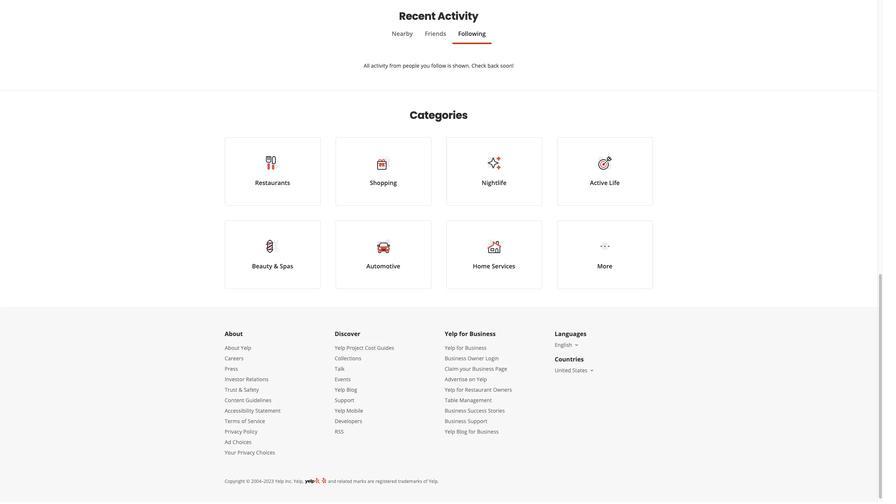 Task type: vqa. For each thing, say whether or not it's contained in the screenshot.
2nd Rating "element" from the left
no



Task type: locate. For each thing, give the bounding box(es) containing it.
yelp right the on
[[477, 376, 487, 383]]

0 horizontal spatial blog
[[347, 387, 357, 394]]

home
[[473, 262, 490, 271]]

1 horizontal spatial of
[[423, 479, 428, 485]]

support down yelp blog "link"
[[335, 397, 355, 404]]

from
[[390, 62, 402, 69]]

yelp project cost guides collections talk events yelp blog support yelp mobile developers rss
[[335, 345, 394, 436]]

yelp for restaurant owners link
[[445, 387, 512, 394]]

business up owner
[[465, 345, 487, 352]]

of up privacy policy link
[[242, 418, 246, 425]]

16 chevron down v2 image
[[574, 342, 580, 348], [589, 368, 595, 374]]

active life
[[590, 179, 620, 187]]

content guidelines link
[[225, 397, 272, 404]]

united states button
[[555, 367, 595, 374]]

countries
[[555, 356, 584, 364]]

about for about
[[225, 330, 243, 338]]

0 horizontal spatial 16 chevron down v2 image
[[574, 342, 580, 348]]

privacy down terms
[[225, 429, 242, 436]]

1 vertical spatial choices
[[256, 450, 275, 457]]

yelp down events
[[335, 387, 345, 394]]

you
[[421, 62, 430, 69]]

activity
[[438, 9, 479, 24]]

trust
[[225, 387, 237, 394]]

& right trust
[[239, 387, 243, 394]]

management
[[460, 397, 492, 404]]

16 chevron down v2 image inside english "popup button"
[[574, 342, 580, 348]]

0 vertical spatial privacy
[[225, 429, 242, 436]]

0 horizontal spatial of
[[242, 418, 246, 425]]

choices down policy
[[256, 450, 275, 457]]

1 vertical spatial 16 chevron down v2 image
[[589, 368, 595, 374]]

16 chevron down v2 image for languages
[[574, 342, 580, 348]]

0 vertical spatial choices
[[233, 439, 252, 446]]

about inside about yelp careers press investor relations trust & safety content guidelines accessibility statement terms of service privacy policy ad choices your privacy choices
[[225, 345, 240, 352]]

about up about yelp 'link'
[[225, 330, 243, 338]]

yelp up table
[[445, 387, 455, 394]]

for
[[459, 330, 468, 338], [457, 345, 464, 352], [457, 387, 464, 394], [469, 429, 476, 436]]

shopping
[[370, 179, 397, 187]]

service
[[248, 418, 265, 425]]

your
[[460, 366, 471, 373]]

on
[[469, 376, 476, 383]]

guides
[[377, 345, 394, 352]]

beauty & spas link
[[225, 221, 321, 289]]

blog inside yelp project cost guides collections talk events yelp blog support yelp mobile developers rss
[[347, 387, 357, 394]]

privacy down ad choices link
[[238, 450, 255, 457]]

yelp up careers
[[241, 345, 251, 352]]

16 chevron down v2 image for countries
[[589, 368, 595, 374]]

2 about from the top
[[225, 345, 240, 352]]

,
[[319, 479, 321, 485]]

about
[[225, 330, 243, 338], [225, 345, 240, 352]]

yelp
[[445, 330, 458, 338], [241, 345, 251, 352], [335, 345, 345, 352], [445, 345, 455, 352], [477, 376, 487, 383], [335, 387, 345, 394], [445, 387, 455, 394], [335, 408, 345, 415], [445, 429, 455, 436], [275, 479, 284, 485]]

1 horizontal spatial 16 chevron down v2 image
[[589, 368, 595, 374]]

marks
[[353, 479, 366, 485]]

blog down business support link
[[457, 429, 467, 436]]

yelp up claim
[[445, 345, 455, 352]]

yelp inside about yelp careers press investor relations trust & safety content guidelines accessibility statement terms of service privacy policy ad choices your privacy choices
[[241, 345, 251, 352]]

yelp project cost guides link
[[335, 345, 394, 352]]

collections
[[335, 355, 361, 362]]

following
[[458, 30, 486, 38]]

activity
[[371, 62, 388, 69]]

recent activity
[[399, 9, 479, 24]]

login
[[486, 355, 499, 362]]

advertise
[[445, 376, 468, 383]]

1 vertical spatial &
[[239, 387, 243, 394]]

0 vertical spatial 16 chevron down v2 image
[[574, 342, 580, 348]]

restaurants
[[255, 179, 290, 187]]

16 chevron down v2 image right 'states'
[[589, 368, 595, 374]]

of
[[242, 418, 246, 425], [423, 479, 428, 485]]

registered
[[376, 479, 397, 485]]

about up careers
[[225, 345, 240, 352]]

yelp up collections link at the bottom left of the page
[[335, 345, 345, 352]]

automotive
[[367, 262, 400, 271]]

business success stories link
[[445, 408, 505, 415]]

about for about yelp careers press investor relations trust & safety content guidelines accessibility statement terms of service privacy policy ad choices your privacy choices
[[225, 345, 240, 352]]

yelp left the inc.
[[275, 479, 284, 485]]

16 chevron down v2 image inside united states dropdown button
[[589, 368, 595, 374]]

1 horizontal spatial &
[[274, 262, 278, 271]]

advertise on yelp link
[[445, 376, 487, 383]]

0 horizontal spatial support
[[335, 397, 355, 404]]

related
[[337, 479, 352, 485]]

1 vertical spatial about
[[225, 345, 240, 352]]

privacy policy link
[[225, 429, 258, 436]]

shopping link
[[336, 137, 431, 206]]

trademarks
[[398, 479, 422, 485]]

& left spas
[[274, 262, 278, 271]]

1 horizontal spatial choices
[[256, 450, 275, 457]]

mobile
[[347, 408, 363, 415]]

yelp burst image
[[321, 478, 327, 484]]

category navigation section navigation
[[217, 91, 661, 307]]

0 horizontal spatial &
[[239, 387, 243, 394]]

yelp blog for business link
[[445, 429, 499, 436]]

for down business support link
[[469, 429, 476, 436]]

relations
[[246, 376, 269, 383]]

0 vertical spatial support
[[335, 397, 355, 404]]

business down table
[[445, 408, 467, 415]]

1 horizontal spatial support
[[468, 418, 488, 425]]

of left yelp.
[[423, 479, 428, 485]]

events
[[335, 376, 351, 383]]

rss
[[335, 429, 344, 436]]

table management link
[[445, 397, 492, 404]]

restaurants link
[[225, 137, 321, 206]]

1 vertical spatial blog
[[457, 429, 467, 436]]

nightlife link
[[446, 137, 542, 206]]

choices down privacy policy link
[[233, 439, 252, 446]]

0 vertical spatial about
[[225, 330, 243, 338]]

of inside about yelp careers press investor relations trust & safety content guidelines accessibility statement terms of service privacy policy ad choices your privacy choices
[[242, 418, 246, 425]]

support down success
[[468, 418, 488, 425]]

trust & safety link
[[225, 387, 259, 394]]

for down advertise
[[457, 387, 464, 394]]

16 chevron down v2 image down languages
[[574, 342, 580, 348]]

business
[[470, 330, 496, 338], [465, 345, 487, 352], [445, 355, 467, 362], [473, 366, 494, 373], [445, 408, 467, 415], [445, 418, 467, 425], [477, 429, 499, 436]]

blog up support link
[[347, 387, 357, 394]]

business down owner
[[473, 366, 494, 373]]

terms
[[225, 418, 240, 425]]

1 about from the top
[[225, 330, 243, 338]]

0 vertical spatial &
[[274, 262, 278, 271]]

0 vertical spatial of
[[242, 418, 246, 425]]

yelp for business business owner login claim your business page advertise on yelp yelp for restaurant owners table management business success stories business support yelp blog for business
[[445, 345, 512, 436]]

terms of service link
[[225, 418, 265, 425]]

tab list
[[225, 29, 653, 44]]

tab list containing nearby
[[225, 29, 653, 44]]

cost
[[365, 345, 376, 352]]

support inside yelp for business business owner login claim your business page advertise on yelp yelp for restaurant owners table management business success stories business support yelp blog for business
[[468, 418, 488, 425]]

1 horizontal spatial blog
[[457, 429, 467, 436]]

for up yelp for business "link"
[[459, 330, 468, 338]]

&
[[274, 262, 278, 271], [239, 387, 243, 394]]

copyright
[[225, 479, 245, 485]]

nightlife
[[482, 179, 507, 187]]

yelp down support link
[[335, 408, 345, 415]]

yelp for business
[[445, 330, 496, 338]]

©
[[246, 479, 250, 485]]

for up business owner login link
[[457, 345, 464, 352]]

1 vertical spatial of
[[423, 479, 428, 485]]

careers link
[[225, 355, 244, 362]]

follow
[[431, 62, 446, 69]]

0 vertical spatial blog
[[347, 387, 357, 394]]

press
[[225, 366, 238, 373]]

yelp.
[[429, 479, 439, 485]]

1 vertical spatial support
[[468, 418, 488, 425]]



Task type: describe. For each thing, give the bounding box(es) containing it.
inc.
[[285, 479, 293, 485]]

yelp logo image
[[305, 478, 319, 485]]

business support link
[[445, 418, 488, 425]]

beauty & spas
[[252, 262, 293, 271]]

content
[[225, 397, 244, 404]]

check
[[472, 62, 486, 69]]

life
[[609, 179, 620, 187]]

home services link
[[446, 221, 542, 289]]

support link
[[335, 397, 355, 404]]

careers
[[225, 355, 244, 362]]

active
[[590, 179, 608, 187]]

yelp,
[[294, 479, 304, 485]]

policy
[[243, 429, 258, 436]]

developers
[[335, 418, 362, 425]]

automotive link
[[336, 221, 431, 289]]

investor relations link
[[225, 376, 269, 383]]

& inside beauty & spas link
[[274, 262, 278, 271]]

friends
[[425, 30, 446, 38]]

people
[[403, 62, 420, 69]]

yelp down business support link
[[445, 429, 455, 436]]

beauty
[[252, 262, 272, 271]]

collections link
[[335, 355, 361, 362]]

and
[[328, 479, 336, 485]]

talk
[[335, 366, 345, 373]]

nearby
[[392, 30, 413, 38]]

press link
[[225, 366, 238, 373]]

yelp mobile link
[[335, 408, 363, 415]]

recent
[[399, 9, 436, 24]]

accessibility
[[225, 408, 254, 415]]

investor
[[225, 376, 245, 383]]

project
[[347, 345, 364, 352]]

accessibility statement link
[[225, 408, 281, 415]]

more
[[598, 262, 613, 271]]

active life link
[[557, 137, 653, 206]]

owners
[[493, 387, 512, 394]]

guidelines
[[246, 397, 272, 404]]

business owner login link
[[445, 355, 499, 362]]

business up yelp blog for business link
[[445, 418, 467, 425]]

yelp blog link
[[335, 387, 357, 394]]

events link
[[335, 376, 351, 383]]

explore recent activity section section
[[225, 0, 653, 91]]

0 horizontal spatial choices
[[233, 439, 252, 446]]

is
[[448, 62, 451, 69]]

ad
[[225, 439, 231, 446]]

restaurant
[[465, 387, 492, 394]]

yelp for business link
[[445, 345, 487, 352]]

ad choices link
[[225, 439, 252, 446]]

talk link
[[335, 366, 345, 373]]

& inside about yelp careers press investor relations trust & safety content guidelines accessibility statement terms of service privacy policy ad choices your privacy choices
[[239, 387, 243, 394]]

developers link
[[335, 418, 362, 425]]

services
[[492, 262, 516, 271]]

soon!
[[501, 62, 514, 69]]

1 vertical spatial privacy
[[238, 450, 255, 457]]

home services
[[473, 262, 516, 271]]

spas
[[280, 262, 293, 271]]

your privacy choices link
[[225, 450, 275, 457]]

are
[[368, 479, 374, 485]]

statement
[[255, 408, 281, 415]]

stories
[[488, 408, 505, 415]]

english
[[555, 342, 572, 349]]

and related marks are registered trademarks of yelp.
[[327, 479, 439, 485]]

blog inside yelp for business business owner login claim your business page advertise on yelp yelp for restaurant owners table management business success stories business support yelp blog for business
[[457, 429, 467, 436]]

claim your business page link
[[445, 366, 507, 373]]

owner
[[468, 355, 484, 362]]

yelp up yelp for business "link"
[[445, 330, 458, 338]]

categories
[[410, 108, 468, 123]]

business down stories
[[477, 429, 499, 436]]

shown.
[[453, 62, 470, 69]]

business up yelp for business "link"
[[470, 330, 496, 338]]

table
[[445, 397, 458, 404]]

your
[[225, 450, 236, 457]]

more link
[[557, 221, 653, 289]]

success
[[468, 408, 487, 415]]

support inside yelp project cost guides collections talk events yelp blog support yelp mobile developers rss
[[335, 397, 355, 404]]

back
[[488, 62, 499, 69]]

business up claim
[[445, 355, 467, 362]]

all activity from people you follow is shown. check back soon!
[[364, 62, 514, 69]]

rss link
[[335, 429, 344, 436]]

all
[[364, 62, 370, 69]]

united states
[[555, 367, 588, 374]]



